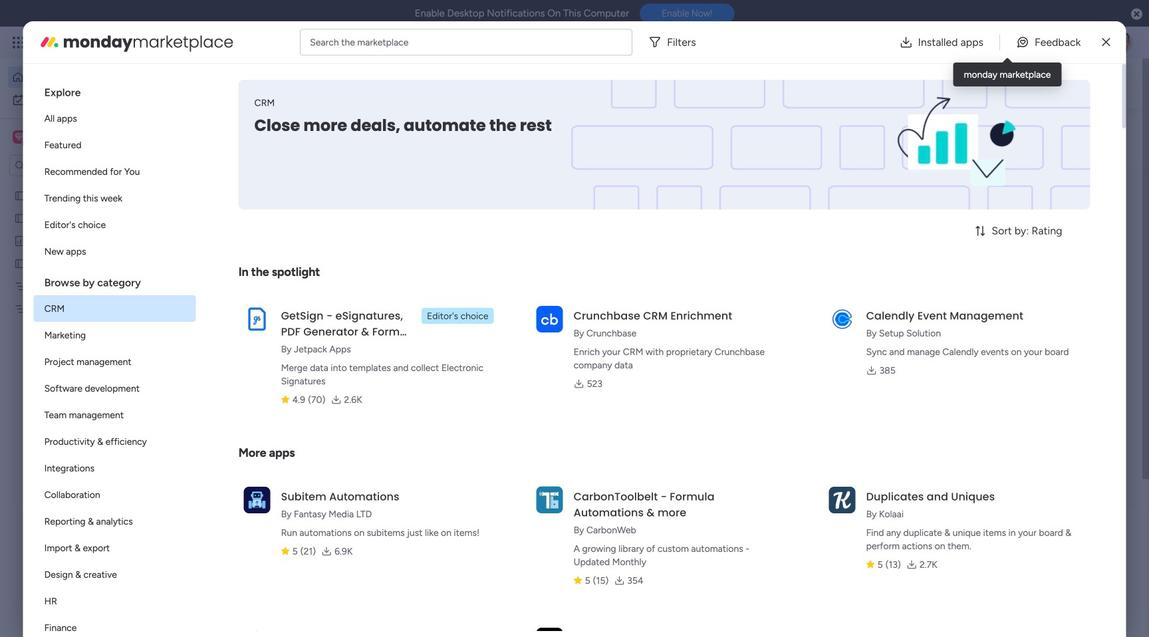Task type: vqa. For each thing, say whether or not it's contained in the screenshot.
Notifications image
yes



Task type: describe. For each thing, give the bounding box(es) containing it.
2 public board image from the top
[[14, 212, 27, 225]]

see plans image
[[221, 35, 233, 50]]

2 workspace image from the left
[[15, 130, 24, 144]]

1 horizontal spatial public board image
[[235, 269, 250, 284]]

2 image
[[952, 27, 964, 42]]

quick search results list box
[[219, 151, 885, 490]]

help image
[[1063, 36, 1076, 49]]

1 heading from the top
[[34, 74, 196, 105]]

v2 user feedback image
[[927, 76, 937, 91]]

banner logo image
[[832, 80, 1074, 209]]

1 workspace image from the left
[[13, 130, 26, 144]]

component image
[[235, 453, 247, 465]]

getting started element
[[916, 511, 1116, 564]]

monday marketplace image
[[39, 32, 60, 53]]

templates image image
[[928, 294, 1104, 386]]

terry turtle image
[[250, 622, 277, 637]]

1 public board image from the top
[[14, 190, 27, 202]]



Task type: locate. For each thing, give the bounding box(es) containing it.
public board image
[[14, 190, 27, 202], [14, 212, 27, 225]]

workspace image
[[13, 130, 26, 144], [15, 130, 24, 144]]

update feed image
[[942, 36, 956, 49]]

1 vertical spatial heading
[[34, 265, 196, 295]]

heading
[[34, 74, 196, 105], [34, 265, 196, 295]]

dapulse close image
[[1131, 8, 1143, 21]]

check circle image
[[936, 151, 945, 161]]

2 element
[[353, 527, 369, 543]]

public dashboard image
[[14, 235, 27, 247]]

0 vertical spatial heading
[[34, 74, 196, 105]]

component image
[[235, 290, 247, 302], [455, 290, 467, 302]]

circle o image
[[936, 202, 945, 212]]

1 component image from the left
[[235, 290, 247, 302]]

list box
[[34, 74, 196, 637], [0, 182, 170, 500]]

check circle image
[[936, 168, 945, 178]]

Search in workspace field
[[28, 158, 111, 173]]

0 vertical spatial public board image
[[14, 190, 27, 202]]

v2 bolt switch image
[[1031, 76, 1039, 91]]

app logo image
[[244, 306, 270, 332], [536, 306, 563, 332], [829, 306, 856, 332], [536, 487, 563, 513], [244, 487, 270, 513], [829, 487, 856, 513]]

dapulse x slim image
[[1102, 34, 1110, 50]]

circle o image
[[936, 185, 945, 195]]

select product image
[[12, 36, 25, 49]]

2 component image from the left
[[455, 290, 467, 302]]

search everything image
[[1033, 36, 1047, 49]]

notifications image
[[913, 36, 926, 49]]

option
[[8, 67, 162, 88], [8, 89, 162, 110], [34, 105, 196, 132], [34, 132, 196, 158], [34, 158, 196, 185], [0, 184, 170, 187], [34, 185, 196, 211], [34, 211, 196, 238], [34, 238, 196, 265], [34, 295, 196, 322], [34, 322, 196, 348], [34, 348, 196, 375], [34, 375, 196, 402], [34, 402, 196, 428], [34, 428, 196, 455], [34, 455, 196, 481], [34, 481, 196, 508], [34, 508, 196, 535], [34, 535, 196, 561], [34, 561, 196, 588], [34, 588, 196, 615], [34, 615, 196, 637]]

1 horizontal spatial component image
[[455, 290, 467, 302]]

1 vertical spatial public board image
[[14, 212, 27, 225]]

2 heading from the top
[[34, 265, 196, 295]]

0 horizontal spatial public board image
[[14, 257, 27, 270]]

terry turtle image
[[1112, 32, 1133, 53]]

workspace selection element
[[13, 129, 111, 146]]

0 horizontal spatial component image
[[235, 290, 247, 302]]

close recently visited image
[[219, 135, 235, 151]]

public board image
[[14, 257, 27, 270], [235, 269, 250, 284]]



